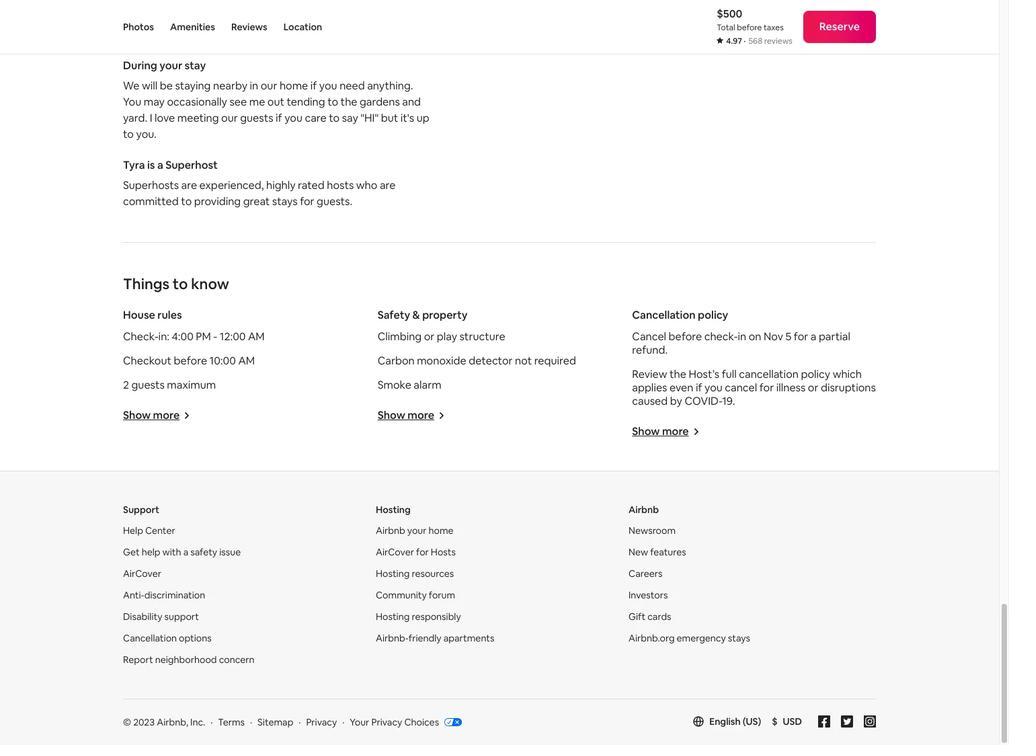 Task type: describe. For each thing, give the bounding box(es) containing it.
by
[[670, 394, 682, 408]]

navigate to facebook image
[[818, 715, 830, 728]]

airbnb.org emergency stays
[[629, 632, 750, 644]]

will
[[142, 79, 158, 93]]

0 vertical spatial am
[[248, 329, 265, 344]]

2 horizontal spatial more
[[662, 424, 689, 438]]

or inside review the host's full cancellation policy which applies even if you cancel for illness or disruptions caused by covid-19.
[[808, 381, 819, 395]]

community
[[376, 589, 427, 601]]

the inside during your stay we will be staying nearby in our home if you need anything. you may occasionally see me out tending to the gardens and yard. i love meeting our guests if you care to say "hi" but it's up to you.
[[341, 95, 357, 109]]

safety
[[190, 546, 217, 558]]

photos button
[[123, 0, 154, 54]]

check-in: 4:00 pm - 12:00 am
[[123, 329, 265, 344]]

in:
[[158, 329, 169, 344]]

airbnb your home link
[[376, 524, 454, 537]]

1 privacy from the left
[[306, 716, 337, 728]]

tyra
[[123, 158, 145, 172]]

climbing or play structure
[[378, 329, 505, 344]]

gift cards link
[[629, 611, 671, 623]]

play
[[437, 329, 457, 344]]

hosting for hosting resources
[[376, 568, 410, 580]]

$
[[772, 715, 778, 728]]

in inside during your stay we will be staying nearby in our home if you need anything. you may occasionally see me out tending to the gardens and yard. i love meeting our guests if you care to say "hi" but it's up to you.
[[250, 79, 258, 93]]

detector
[[469, 354, 513, 368]]

you inside review the host's full cancellation policy which applies even if you cancel for illness or disruptions caused by covid-19.
[[705, 381, 723, 395]]

usd
[[783, 715, 802, 728]]

navigate to instagram image
[[864, 715, 876, 728]]

see
[[230, 95, 247, 109]]

cards
[[648, 611, 671, 623]]

nearby
[[213, 79, 248, 93]]

report
[[123, 654, 153, 666]]

to left 'say'
[[329, 111, 340, 125]]

show more button for alarm
[[378, 408, 445, 422]]

photos
[[123, 21, 154, 33]]

applies
[[632, 381, 667, 395]]

required
[[534, 354, 576, 368]]

staying
[[175, 79, 211, 93]]

discrimination
[[144, 589, 205, 601]]

if inside review the host's full cancellation policy which applies even if you cancel for illness or disruptions caused by covid-19.
[[696, 381, 702, 395]]

to inside the tyra is a superhost superhosts are experienced, highly rated hosts who are committed to providing great stays for guests.
[[181, 194, 192, 208]]

$ usd
[[772, 715, 802, 728]]

before inside $500 total before taxes
[[737, 22, 762, 33]]

refund.
[[632, 343, 668, 357]]

airbnb.org
[[629, 632, 675, 644]]

reserve button
[[803, 11, 876, 43]]

aircover for hosts
[[376, 546, 456, 558]]

disability support link
[[123, 611, 199, 623]]

disruptions
[[821, 381, 876, 395]]

stay
[[185, 58, 206, 73]]

not
[[515, 354, 532, 368]]

during your stay we will be staying nearby in our home if you need anything. you may occasionally see me out tending to the gardens and yard. i love meeting our guests if you care to say "hi" but it's up to you.
[[123, 58, 429, 141]]

reserve
[[820, 19, 860, 34]]

airbnb,
[[157, 716, 188, 728]]

things
[[123, 274, 170, 293]]

for inside review the host's full cancellation policy which applies even if you cancel for illness or disruptions caused by covid-19.
[[760, 381, 774, 395]]

4:00
[[172, 329, 194, 344]]

1 vertical spatial if
[[276, 111, 282, 125]]

2
[[123, 378, 129, 392]]

cancel
[[632, 329, 666, 344]]

gardens
[[360, 95, 400, 109]]

cancellation policy
[[632, 308, 728, 322]]

hosts
[[327, 178, 354, 192]]

it's
[[401, 111, 414, 125]]

1 vertical spatial guests
[[131, 378, 165, 392]]

to left 'know'
[[173, 274, 188, 293]]

is
[[147, 158, 155, 172]]

amenities
[[170, 21, 215, 33]]

reviews
[[764, 36, 793, 46]]

home inside during your stay we will be staying nearby in our home if you need anything. you may occasionally see me out tending to the gardens and yard. i love meeting our guests if you care to say "hi" but it's up to you.
[[280, 79, 308, 93]]

$500
[[717, 7, 743, 21]]

hosting responsibly
[[376, 611, 461, 623]]

-
[[213, 329, 217, 344]]

yard.
[[123, 111, 147, 125]]

chris
[[158, 28, 183, 42]]

show for smoke
[[378, 408, 405, 422]]

great
[[243, 194, 270, 208]]

0 horizontal spatial you
[[285, 111, 303, 125]]

report neighborhood concern
[[123, 654, 255, 666]]

2 horizontal spatial show more button
[[632, 424, 700, 438]]

airbnb-
[[376, 632, 409, 644]]

tyra is a superhost superhosts are experienced, highly rated hosts who are committed to providing great stays for guests.
[[123, 158, 396, 208]]

taxes
[[764, 22, 784, 33]]

a inside the tyra is a superhost superhosts are experienced, highly rated hosts who are committed to providing great stays for guests.
[[157, 158, 163, 172]]

apartments
[[444, 632, 494, 644]]

english (us) button
[[693, 715, 761, 728]]

highly
[[266, 178, 296, 192]]

hosting resources
[[376, 568, 454, 580]]

even
[[670, 381, 694, 395]]

aircover for hosts link
[[376, 546, 456, 558]]

structure
[[460, 329, 505, 344]]

2 horizontal spatial show more
[[632, 424, 689, 438]]

more for alarm
[[408, 408, 434, 422]]

2 horizontal spatial show
[[632, 424, 660, 438]]

0 horizontal spatial ·
[[211, 716, 213, 728]]

your privacy choices
[[350, 716, 439, 728]]

(us)
[[743, 715, 761, 728]]

©
[[123, 716, 131, 728]]

community forum link
[[376, 589, 455, 601]]

cancel
[[725, 381, 757, 395]]

get help with a safety issue
[[123, 546, 241, 558]]

show more button for guests
[[123, 408, 191, 422]]

community forum
[[376, 589, 455, 601]]

english
[[710, 715, 741, 728]]

check-
[[704, 329, 738, 344]]

aircover link
[[123, 568, 161, 580]]

19.
[[722, 394, 735, 408]]

hosting responsibly link
[[376, 611, 461, 623]]

to down yard.
[[123, 127, 134, 141]]



Task type: vqa. For each thing, say whether or not it's contained in the screenshot.
I bring  my Zen  attitude! IMAGE
no



Task type: locate. For each thing, give the bounding box(es) containing it.
1 horizontal spatial aircover
[[376, 546, 414, 558]]

reviews
[[231, 21, 267, 33]]

0 horizontal spatial aircover
[[123, 568, 161, 580]]

2 vertical spatial you
[[705, 381, 723, 395]]

0 horizontal spatial privacy
[[306, 716, 337, 728]]

hosting for hosting
[[376, 504, 411, 516]]

are down superhost
[[181, 178, 197, 192]]

0 horizontal spatial or
[[424, 329, 435, 344]]

or right illness
[[808, 381, 819, 395]]

0 vertical spatial airbnb
[[629, 504, 659, 516]]

1 horizontal spatial you
[[319, 79, 337, 93]]

alarm
[[414, 378, 441, 392]]

a right "is"
[[157, 158, 163, 172]]

airbnb up newsroom
[[629, 504, 659, 516]]

before for am
[[174, 354, 207, 368]]

0 vertical spatial before
[[737, 22, 762, 33]]

careers link
[[629, 568, 663, 580]]

0 vertical spatial guests
[[240, 111, 273, 125]]

in inside cancel before check-in on nov 5 for a partial refund.
[[738, 329, 746, 344]]

· right 4.97
[[744, 36, 746, 46]]

2 vertical spatial if
[[696, 381, 702, 395]]

1 horizontal spatial or
[[808, 381, 819, 395]]

center
[[145, 524, 175, 537]]

new features
[[629, 546, 686, 558]]

we
[[123, 79, 139, 93]]

for down rated
[[300, 194, 314, 208]]

2 horizontal spatial a
[[811, 329, 817, 344]]

your
[[350, 716, 369, 728]]

more down 2 guests maximum
[[153, 408, 180, 422]]

airbnb up 'aircover for hosts'
[[376, 524, 405, 537]]

1 vertical spatial stays
[[728, 632, 750, 644]]

reviews button
[[231, 0, 267, 54]]

show more down the caused
[[632, 424, 689, 438]]

airbnb-friendly apartments
[[376, 632, 494, 644]]

0 vertical spatial stays
[[272, 194, 298, 208]]

gift cards
[[629, 611, 671, 623]]

3 hosting from the top
[[376, 611, 410, 623]]

love
[[155, 111, 175, 125]]

1 horizontal spatial home
[[429, 524, 454, 537]]

if up tending
[[310, 79, 317, 93]]

1 vertical spatial or
[[808, 381, 819, 395]]

terms link
[[218, 716, 245, 728]]

· right inc.
[[211, 716, 213, 728]]

0 vertical spatial or
[[424, 329, 435, 344]]

4.97 · 568 reviews
[[726, 36, 793, 46]]

show more for alarm
[[378, 408, 434, 422]]

0 horizontal spatial policy
[[698, 308, 728, 322]]

1 horizontal spatial our
[[261, 79, 277, 93]]

1 horizontal spatial cancellation
[[632, 308, 696, 322]]

1 vertical spatial our
[[221, 111, 238, 125]]

help center
[[123, 524, 175, 537]]

0 vertical spatial a
[[157, 158, 163, 172]]

1 vertical spatial aircover
[[123, 568, 161, 580]]

aircover for aircover for hosts
[[376, 546, 414, 558]]

learn more about the host, chris. image
[[123, 22, 150, 48], [123, 22, 150, 48]]

2 hosting from the top
[[376, 568, 410, 580]]

1 horizontal spatial if
[[310, 79, 317, 93]]

covid-
[[685, 394, 722, 408]]

1 horizontal spatial a
[[183, 546, 188, 558]]

1 horizontal spatial more
[[408, 408, 434, 422]]

1 horizontal spatial before
[[669, 329, 702, 344]]

0 horizontal spatial show more button
[[123, 408, 191, 422]]

1 horizontal spatial policy
[[801, 367, 831, 381]]

home up tending
[[280, 79, 308, 93]]

2 are from the left
[[380, 178, 396, 192]]

0 horizontal spatial guests
[[131, 378, 165, 392]]

0 vertical spatial hosting
[[376, 504, 411, 516]]

policy up 'check-'
[[698, 308, 728, 322]]

show down the caused
[[632, 424, 660, 438]]

hosting up community
[[376, 568, 410, 580]]

show more
[[123, 408, 180, 422], [378, 408, 434, 422], [632, 424, 689, 438]]

hosting for hosting responsibly
[[376, 611, 410, 623]]

safety
[[378, 308, 410, 322]]

new features link
[[629, 546, 686, 558]]

0 vertical spatial aircover
[[376, 546, 414, 558]]

investors link
[[629, 589, 668, 601]]

show down smoke
[[378, 408, 405, 422]]

airbnb.org emergency stays link
[[629, 632, 750, 644]]

if down out
[[276, 111, 282, 125]]

your inside during your stay we will be staying nearby in our home if you need anything. you may occasionally see me out tending to the gardens and yard. i love meeting our guests if you care to say "hi" but it's up to you.
[[160, 58, 182, 73]]

anti-discrimination
[[123, 589, 205, 601]]

am right 12:00
[[248, 329, 265, 344]]

2 vertical spatial before
[[174, 354, 207, 368]]

check-
[[123, 329, 158, 344]]

2 vertical spatial hosting
[[376, 611, 410, 623]]

your for during
[[160, 58, 182, 73]]

which
[[833, 367, 862, 381]]

1 vertical spatial cancellation
[[123, 632, 177, 644]]

care
[[305, 111, 327, 125]]

2 horizontal spatial if
[[696, 381, 702, 395]]

for inside the tyra is a superhost superhosts are experienced, highly rated hosts who are committed to providing great stays for guests.
[[300, 194, 314, 208]]

help
[[123, 524, 143, 537]]

the inside review the host's full cancellation policy which applies even if you cancel for illness or disruptions caused by covid-19.
[[670, 367, 686, 381]]

privacy link
[[306, 716, 337, 728]]

show more down smoke alarm
[[378, 408, 434, 422]]

cancellation down disability
[[123, 632, 177, 644]]

0 horizontal spatial show
[[123, 408, 151, 422]]

0 horizontal spatial stays
[[272, 194, 298, 208]]

2023
[[133, 716, 155, 728]]

our up out
[[261, 79, 277, 93]]

more
[[153, 408, 180, 422], [408, 408, 434, 422], [662, 424, 689, 438]]

smoke
[[378, 378, 411, 392]]

total
[[717, 22, 735, 33]]

our
[[261, 79, 277, 93], [221, 111, 238, 125]]

airbnb for airbnb your home
[[376, 524, 405, 537]]

hosts
[[431, 546, 456, 558]]

you down tending
[[285, 111, 303, 125]]

1 horizontal spatial in
[[738, 329, 746, 344]]

on
[[749, 329, 761, 344]]

show more down 2 guests maximum
[[123, 408, 180, 422]]

guests
[[240, 111, 273, 125], [131, 378, 165, 392]]

stays down highly
[[272, 194, 298, 208]]

2 horizontal spatial before
[[737, 22, 762, 33]]

show more button down smoke alarm
[[378, 408, 445, 422]]

nov
[[764, 329, 783, 344]]

0 vertical spatial policy
[[698, 308, 728, 322]]

1 vertical spatial ·
[[211, 716, 213, 728]]

more for guests
[[153, 408, 180, 422]]

2 privacy from the left
[[371, 716, 402, 728]]

show more button down by
[[632, 424, 700, 438]]

0 vertical spatial our
[[261, 79, 277, 93]]

1 horizontal spatial show more
[[378, 408, 434, 422]]

2 horizontal spatial you
[[705, 381, 723, 395]]

1 vertical spatial you
[[285, 111, 303, 125]]

1 vertical spatial before
[[669, 329, 702, 344]]

1 horizontal spatial your
[[407, 524, 427, 537]]

before down cancellation policy
[[669, 329, 702, 344]]

aircover up anti-
[[123, 568, 161, 580]]

issue
[[219, 546, 241, 558]]

navigate to twitter image
[[841, 715, 853, 728]]

$500 total before taxes
[[717, 7, 784, 33]]

a inside cancel before check-in on nov 5 for a partial refund.
[[811, 329, 817, 344]]

1 vertical spatial policy
[[801, 367, 831, 381]]

0 horizontal spatial home
[[280, 79, 308, 93]]

partial
[[819, 329, 851, 344]]

before up 568
[[737, 22, 762, 33]]

before up "maximum"
[[174, 354, 207, 368]]

stays inside the tyra is a superhost superhosts are experienced, highly rated hosts who are committed to providing great stays for guests.
[[272, 194, 298, 208]]

privacy left your
[[306, 716, 337, 728]]

0 vertical spatial you
[[319, 79, 337, 93]]

cancellation up cancel
[[632, 308, 696, 322]]

hosting up airbnb-
[[376, 611, 410, 623]]

1 vertical spatial home
[[429, 524, 454, 537]]

or left play
[[424, 329, 435, 344]]

in up me
[[250, 79, 258, 93]]

cancellation for cancellation options
[[123, 632, 177, 644]]

0 horizontal spatial more
[[153, 408, 180, 422]]

1 vertical spatial a
[[811, 329, 817, 344]]

need
[[340, 79, 365, 93]]

show for 2
[[123, 408, 151, 422]]

1 horizontal spatial are
[[380, 178, 396, 192]]

the
[[341, 95, 357, 109], [670, 367, 686, 381]]

1 horizontal spatial show more button
[[378, 408, 445, 422]]

guests down me
[[240, 111, 273, 125]]

out
[[267, 95, 284, 109]]

may
[[144, 95, 165, 109]]

for left hosts
[[416, 546, 429, 558]]

show more button down 2 guests maximum
[[123, 408, 191, 422]]

location
[[284, 21, 322, 33]]

1 horizontal spatial the
[[670, 367, 686, 381]]

0 horizontal spatial our
[[221, 111, 238, 125]]

am right 10:00
[[238, 354, 255, 368]]

aircover for aircover link
[[123, 568, 161, 580]]

for right 5
[[794, 329, 808, 344]]

&
[[413, 308, 420, 322]]

show
[[123, 408, 151, 422], [378, 408, 405, 422], [632, 424, 660, 438]]

anything.
[[367, 79, 413, 93]]

with
[[162, 546, 181, 558]]

are right the who
[[380, 178, 396, 192]]

1 are from the left
[[181, 178, 197, 192]]

say
[[342, 111, 358, 125]]

the left 'host's'
[[670, 367, 686, 381]]

for left illness
[[760, 381, 774, 395]]

me
[[249, 95, 265, 109]]

before
[[737, 22, 762, 33], [669, 329, 702, 344], [174, 354, 207, 368]]

1 horizontal spatial stays
[[728, 632, 750, 644]]

newsroom
[[629, 524, 676, 537]]

you left the need
[[319, 79, 337, 93]]

0 vertical spatial home
[[280, 79, 308, 93]]

a right with
[[183, 546, 188, 558]]

guests inside during your stay we will be staying nearby in our home if you need anything. you may occasionally see me out tending to the gardens and yard. i love meeting our guests if you care to say "hi" but it's up to you.
[[240, 111, 273, 125]]

a
[[157, 158, 163, 172], [811, 329, 817, 344], [183, 546, 188, 558]]

your up be
[[160, 58, 182, 73]]

1 vertical spatial airbnb
[[376, 524, 405, 537]]

a left 'partial'
[[811, 329, 817, 344]]

for inside cancel before check-in on nov 5 for a partial refund.
[[794, 329, 808, 344]]

or
[[424, 329, 435, 344], [808, 381, 819, 395]]

policy left which
[[801, 367, 831, 381]]

the up 'say'
[[341, 95, 357, 109]]

0 horizontal spatial a
[[157, 158, 163, 172]]

0 horizontal spatial the
[[341, 95, 357, 109]]

our down see
[[221, 111, 238, 125]]

be
[[160, 79, 173, 93]]

0 vertical spatial cancellation
[[632, 308, 696, 322]]

responsibly
[[412, 611, 461, 623]]

aircover down airbnb your home link
[[376, 546, 414, 558]]

1 vertical spatial your
[[407, 524, 427, 537]]

0 horizontal spatial if
[[276, 111, 282, 125]]

your up aircover for hosts link
[[407, 524, 427, 537]]

forum
[[429, 589, 455, 601]]

anti-discrimination link
[[123, 589, 205, 601]]

0 horizontal spatial in
[[250, 79, 258, 93]]

1 vertical spatial am
[[238, 354, 255, 368]]

in left on
[[738, 329, 746, 344]]

policy inside review the host's full cancellation policy which applies even if you cancel for illness or disruptions caused by covid-19.
[[801, 367, 831, 381]]

·
[[744, 36, 746, 46], [211, 716, 213, 728]]

airbnb for airbnb
[[629, 504, 659, 516]]

you left cancel
[[705, 381, 723, 395]]

hosting up airbnb your home link
[[376, 504, 411, 516]]

monoxide
[[417, 354, 466, 368]]

before for in
[[669, 329, 702, 344]]

1 horizontal spatial privacy
[[371, 716, 402, 728]]

0 horizontal spatial your
[[160, 58, 182, 73]]

checkout before 10:00 am
[[123, 354, 255, 368]]

more down by
[[662, 424, 689, 438]]

0 horizontal spatial before
[[174, 354, 207, 368]]

cancellation
[[632, 308, 696, 322], [123, 632, 177, 644]]

more down alarm
[[408, 408, 434, 422]]

disability
[[123, 611, 162, 623]]

superhosts
[[123, 178, 179, 192]]

options
[[179, 632, 212, 644]]

1 horizontal spatial guests
[[240, 111, 273, 125]]

concern
[[219, 654, 255, 666]]

1 hosting from the top
[[376, 504, 411, 516]]

0 vertical spatial if
[[310, 79, 317, 93]]

if right 'even'
[[696, 381, 702, 395]]

smoke alarm
[[378, 378, 441, 392]]

0 vertical spatial your
[[160, 58, 182, 73]]

show more for guests
[[123, 408, 180, 422]]

568
[[749, 36, 763, 46]]

1 vertical spatial in
[[738, 329, 746, 344]]

1 vertical spatial hosting
[[376, 568, 410, 580]]

you
[[319, 79, 337, 93], [285, 111, 303, 125], [705, 381, 723, 395]]

0 horizontal spatial show more
[[123, 408, 180, 422]]

but
[[381, 111, 398, 125]]

stays right the emergency
[[728, 632, 750, 644]]

sitemap link
[[258, 716, 293, 728]]

cancel before check-in on nov 5 for a partial refund.
[[632, 329, 851, 357]]

anti-
[[123, 589, 144, 601]]

get help with a safety issue link
[[123, 546, 241, 558]]

privacy right your
[[371, 716, 402, 728]]

providing
[[194, 194, 241, 208]]

0 horizontal spatial cancellation
[[123, 632, 177, 644]]

0 vertical spatial in
[[250, 79, 258, 93]]

climbing
[[378, 329, 422, 344]]

cancellation for cancellation policy
[[632, 308, 696, 322]]

to left the providing
[[181, 194, 192, 208]]

1 horizontal spatial ·
[[744, 36, 746, 46]]

know
[[191, 274, 229, 293]]

your for airbnb
[[407, 524, 427, 537]]

0 vertical spatial ·
[[744, 36, 746, 46]]

show down '2'
[[123, 408, 151, 422]]

rules
[[158, 308, 182, 322]]

carbon monoxide detector not required
[[378, 354, 576, 368]]

2 vertical spatial a
[[183, 546, 188, 558]]

0 vertical spatial the
[[341, 95, 357, 109]]

checkout
[[123, 354, 171, 368]]

0 horizontal spatial airbnb
[[376, 524, 405, 537]]

to right tending
[[328, 95, 338, 109]]

guests right '2'
[[131, 378, 165, 392]]

0 horizontal spatial are
[[181, 178, 197, 192]]

1 horizontal spatial show
[[378, 408, 405, 422]]

1 vertical spatial the
[[670, 367, 686, 381]]

before inside cancel before check-in on nov 5 for a partial refund.
[[669, 329, 702, 344]]

home up hosts
[[429, 524, 454, 537]]

4.97
[[726, 36, 742, 46]]

1 horizontal spatial airbnb
[[629, 504, 659, 516]]



